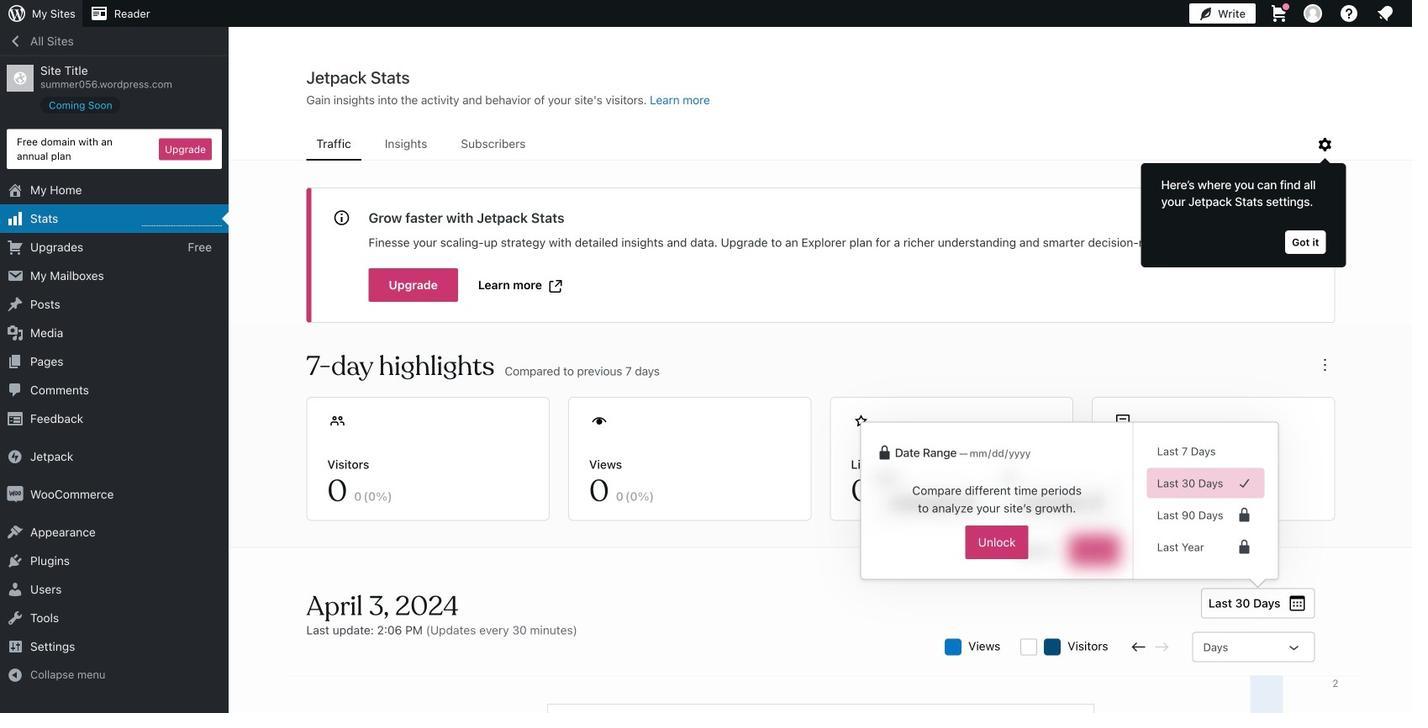 Task type: vqa. For each thing, say whether or not it's contained in the screenshot.
2nd IMG
yes



Task type: locate. For each thing, give the bounding box(es) containing it.
menu inside jetpack stats "main content"
[[306, 129, 1316, 161]]

menu
[[306, 129, 1316, 161]]

jetpack stats main content
[[230, 66, 1413, 713]]

1 vertical spatial img image
[[7, 486, 24, 503]]

None checkbox
[[1021, 639, 1038, 655]]

0 vertical spatial img image
[[7, 448, 24, 465]]

manage your notifications image
[[1376, 3, 1396, 24]]

img image
[[7, 448, 24, 465], [7, 486, 24, 503]]

highest hourly views 0 image
[[142, 215, 222, 226]]

close image
[[1294, 209, 1315, 229]]

None date field
[[968, 445, 1057, 462], [875, 485, 991, 522], [1004, 485, 1120, 522], [968, 445, 1057, 462], [875, 485, 991, 522], [1004, 485, 1120, 522]]

my profile image
[[1304, 4, 1323, 23]]

tooltip
[[1133, 155, 1347, 267]]



Task type: describe. For each thing, give the bounding box(es) containing it.
2 img image from the top
[[7, 486, 24, 503]]

my shopping cart image
[[1270, 3, 1290, 24]]

1 img image from the top
[[7, 448, 24, 465]]

help image
[[1339, 3, 1360, 24]]

none checkbox inside jetpack stats "main content"
[[1021, 639, 1038, 655]]



